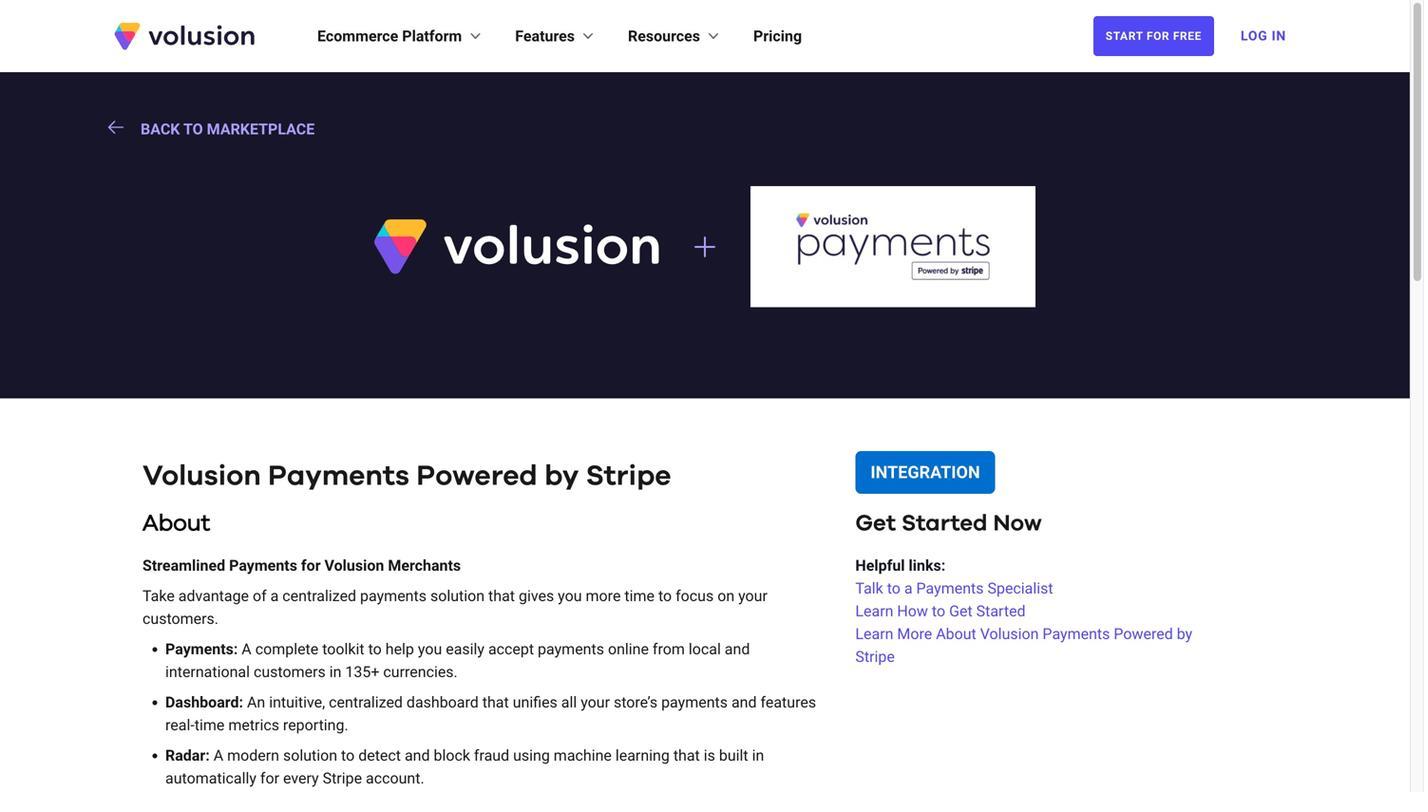Task type: locate. For each thing, give the bounding box(es) containing it.
volusion up "streamlined"
[[143, 463, 261, 491]]

back to marketplace
[[141, 120, 315, 138]]

machine
[[554, 747, 612, 765]]

to left the help on the bottom left of the page
[[368, 641, 382, 659]]

stripe inside a modern solution to detect and block fraud using machine learning that is built in automatically for every stripe account.
[[323, 770, 362, 788]]

time down dashboard:
[[195, 717, 225, 735]]

payments
[[360, 588, 427, 606], [538, 641, 604, 659], [662, 694, 728, 712]]

to left focus on the bottom
[[659, 588, 672, 606]]

for
[[301, 557, 321, 575], [260, 770, 279, 788]]

1 vertical spatial stripe
[[856, 648, 895, 666]]

2 vertical spatial that
[[674, 747, 700, 765]]

get
[[856, 513, 896, 536], [950, 603, 973, 621]]

to inside "link"
[[183, 120, 203, 138]]

learn down talk
[[856, 603, 894, 621]]

a
[[905, 580, 913, 598], [271, 588, 279, 606]]

ecommerce
[[317, 27, 398, 45]]

0 horizontal spatial solution
[[283, 747, 337, 765]]

1 vertical spatial by
[[1177, 626, 1193, 644]]

1 vertical spatial centralized
[[329, 694, 403, 712]]

to
[[183, 120, 203, 138], [887, 580, 901, 598], [659, 588, 672, 606], [932, 603, 946, 621], [368, 641, 382, 659], [341, 747, 355, 765]]

a right of
[[271, 588, 279, 606]]

1 horizontal spatial a
[[242, 641, 252, 659]]

volusion payments powered by stripe
[[143, 463, 671, 491]]

that left is
[[674, 747, 700, 765]]

2 horizontal spatial stripe
[[856, 648, 895, 666]]

0 horizontal spatial a
[[271, 588, 279, 606]]

a for radar:
[[214, 747, 223, 765]]

0 vertical spatial for
[[301, 557, 321, 575]]

2 vertical spatial payments
[[662, 694, 728, 712]]

that left unifies
[[483, 694, 509, 712]]

1 vertical spatial a
[[214, 747, 223, 765]]

to left detect at bottom left
[[341, 747, 355, 765]]

1 vertical spatial volusion
[[325, 557, 384, 575]]

0 vertical spatial you
[[558, 588, 582, 606]]

you left 'more' at the left of page
[[558, 588, 582, 606]]

1 vertical spatial get
[[950, 603, 973, 621]]

start for free link
[[1094, 16, 1215, 56]]

0 horizontal spatial payments
[[360, 588, 427, 606]]

features
[[761, 694, 816, 712]]

0 vertical spatial about
[[143, 513, 210, 536]]

0 vertical spatial time
[[625, 588, 655, 606]]

1 horizontal spatial solution
[[430, 588, 485, 606]]

volusion down learn how to get started link
[[981, 626, 1039, 644]]

0 vertical spatial in
[[330, 664, 342, 682]]

0 horizontal spatial in
[[330, 664, 342, 682]]

account.
[[366, 770, 425, 788]]

solution up every
[[283, 747, 337, 765]]

detect
[[359, 747, 401, 765]]

payments down merchants on the bottom left of page
[[360, 588, 427, 606]]

in inside "a complete toolkit to help you easily accept payments online from local and international customers in 135+ currencies."
[[330, 664, 342, 682]]

in
[[330, 664, 342, 682], [752, 747, 764, 765]]

pricing link
[[754, 25, 802, 48]]

and right local
[[725, 641, 750, 659]]

platform
[[402, 27, 462, 45]]

0 vertical spatial powered
[[417, 463, 538, 491]]

centralized
[[283, 588, 356, 606], [329, 694, 403, 712]]

started
[[902, 513, 988, 536], [977, 603, 1026, 621]]

radar:
[[165, 747, 210, 765]]

time right 'more' at the left of page
[[625, 588, 655, 606]]

real-
[[165, 717, 195, 735]]

about up "streamlined"
[[143, 513, 210, 536]]

solution down merchants on the bottom left of page
[[430, 588, 485, 606]]

you inside "a complete toolkit to help you easily accept payments online from local and international customers in 135+ currencies."
[[418, 641, 442, 659]]

on
[[718, 588, 735, 606]]

and left features
[[732, 694, 757, 712]]

about
[[143, 513, 210, 536], [936, 626, 977, 644]]

description of image image
[[751, 186, 1036, 308], [374, 219, 660, 275]]

for down modern at the left bottom of page
[[260, 770, 279, 788]]

using
[[513, 747, 550, 765]]

1 vertical spatial solution
[[283, 747, 337, 765]]

2 horizontal spatial volusion
[[981, 626, 1039, 644]]

0 vertical spatial by
[[545, 463, 579, 491]]

dashboard
[[407, 694, 479, 712]]

log in
[[1241, 28, 1287, 44]]

in right "built"
[[752, 747, 764, 765]]

0 vertical spatial that
[[489, 588, 515, 606]]

0 vertical spatial solution
[[430, 588, 485, 606]]

centralized down 135+
[[329, 694, 403, 712]]

1 vertical spatial your
[[581, 694, 610, 712]]

customers.
[[143, 610, 219, 628]]

0 horizontal spatial about
[[143, 513, 210, 536]]

powered inside helpful links: talk to a payments specialist learn how to get started learn more about volusion payments powered by stripe
[[1114, 626, 1174, 644]]

1 vertical spatial in
[[752, 747, 764, 765]]

a inside a modern solution to detect and block fraud using machine learning that is built in automatically for every stripe account.
[[214, 747, 223, 765]]

to right back
[[183, 120, 203, 138]]

that inside a modern solution to detect and block fraud using machine learning that is built in automatically for every stripe account.
[[674, 747, 700, 765]]

time
[[625, 588, 655, 606], [195, 717, 225, 735]]

0 horizontal spatial volusion
[[143, 463, 261, 491]]

your right all
[[581, 694, 610, 712]]

unifies
[[513, 694, 558, 712]]

payments inside "a complete toolkit to help you easily accept payments online from local and international customers in 135+ currencies."
[[538, 641, 604, 659]]

1 vertical spatial you
[[418, 641, 442, 659]]

centralized down streamlined payments for volusion merchants at the left bottom
[[283, 588, 356, 606]]

online
[[608, 641, 649, 659]]

focus
[[676, 588, 714, 606]]

to inside a modern solution to detect and block fraud using machine learning that is built in automatically for every stripe account.
[[341, 747, 355, 765]]

learn left more
[[856, 626, 894, 644]]

a up how
[[905, 580, 913, 598]]

a inside "a complete toolkit to help you easily accept payments online from local and international customers in 135+ currencies."
[[242, 641, 252, 659]]

features
[[515, 27, 575, 45]]

take
[[143, 588, 175, 606]]

intuitive,
[[269, 694, 325, 712]]

an intuitive, centralized dashboard that unifies all your store's payments and features real-time metrics reporting.
[[165, 694, 816, 735]]

0 horizontal spatial you
[[418, 641, 442, 659]]

you up currencies.
[[418, 641, 442, 659]]

solution
[[430, 588, 485, 606], [283, 747, 337, 765]]

1 horizontal spatial description of image image
[[751, 186, 1036, 308]]

1 horizontal spatial stripe
[[586, 463, 671, 491]]

and inside a modern solution to detect and block fraud using machine learning that is built in automatically for every stripe account.
[[405, 747, 430, 765]]

0 vertical spatial a
[[242, 641, 252, 659]]

payments down local
[[662, 694, 728, 712]]

merchants
[[388, 557, 461, 575]]

and up account.
[[405, 747, 430, 765]]

about right more
[[936, 626, 977, 644]]

0 horizontal spatial a
[[214, 747, 223, 765]]

1 horizontal spatial in
[[752, 747, 764, 765]]

log
[[1241, 28, 1268, 44]]

that inside an intuitive, centralized dashboard that unifies all your store's payments and features real-time metrics reporting.
[[483, 694, 509, 712]]

get up helpful
[[856, 513, 896, 536]]

2 vertical spatial and
[[405, 747, 430, 765]]

volusion
[[143, 463, 261, 491], [325, 557, 384, 575], [981, 626, 1039, 644]]

fraud
[[474, 747, 510, 765]]

0 horizontal spatial stripe
[[323, 770, 362, 788]]

0 horizontal spatial powered
[[417, 463, 538, 491]]

0 horizontal spatial your
[[581, 694, 610, 712]]

started up links:
[[902, 513, 988, 536]]

0 vertical spatial your
[[739, 588, 768, 606]]

0 vertical spatial centralized
[[283, 588, 356, 606]]

1 horizontal spatial by
[[1177, 626, 1193, 644]]

2 vertical spatial volusion
[[981, 626, 1039, 644]]

0 vertical spatial payments
[[360, 588, 427, 606]]

0 horizontal spatial description of image image
[[374, 219, 660, 275]]

and inside an intuitive, centralized dashboard that unifies all your store's payments and features real-time metrics reporting.
[[732, 694, 757, 712]]

your
[[739, 588, 768, 606], [581, 694, 610, 712]]

1 vertical spatial started
[[977, 603, 1026, 621]]

that inside take advantage of a centralized payments solution that gives you more time to focus on your customers.
[[489, 588, 515, 606]]

0 vertical spatial learn
[[856, 603, 894, 621]]

time inside take advantage of a centralized payments solution that gives you more time to focus on your customers.
[[625, 588, 655, 606]]

in
[[1272, 28, 1287, 44]]

volusion left merchants on the bottom left of page
[[325, 557, 384, 575]]

0 horizontal spatial by
[[545, 463, 579, 491]]

your inside an intuitive, centralized dashboard that unifies all your store's payments and features real-time metrics reporting.
[[581, 694, 610, 712]]

1 horizontal spatial time
[[625, 588, 655, 606]]

1 vertical spatial payments
[[538, 641, 604, 659]]

get right how
[[950, 603, 973, 621]]

1 horizontal spatial get
[[950, 603, 973, 621]]

1 horizontal spatial payments
[[538, 641, 604, 659]]

stripe
[[586, 463, 671, 491], [856, 648, 895, 666], [323, 770, 362, 788]]

1 vertical spatial learn
[[856, 626, 894, 644]]

1 horizontal spatial your
[[739, 588, 768, 606]]

0 horizontal spatial for
[[260, 770, 279, 788]]

0 vertical spatial get
[[856, 513, 896, 536]]

complete
[[255, 641, 319, 659]]

learn more about volusion payments powered by stripe link
[[856, 623, 1230, 669]]

0 horizontal spatial time
[[195, 717, 225, 735]]

1 vertical spatial time
[[195, 717, 225, 735]]

1 horizontal spatial powered
[[1114, 626, 1174, 644]]

and
[[725, 641, 750, 659], [732, 694, 757, 712], [405, 747, 430, 765]]

a up automatically
[[214, 747, 223, 765]]

1 vertical spatial powered
[[1114, 626, 1174, 644]]

1 vertical spatial for
[[260, 770, 279, 788]]

time inside an intuitive, centralized dashboard that unifies all your store's payments and features real-time metrics reporting.
[[195, 717, 225, 735]]

you inside take advantage of a centralized payments solution that gives you more time to focus on your customers.
[[558, 588, 582, 606]]

2 horizontal spatial payments
[[662, 694, 728, 712]]

for up complete
[[301, 557, 321, 575]]

0 vertical spatial and
[[725, 641, 750, 659]]

1 horizontal spatial a
[[905, 580, 913, 598]]

a
[[242, 641, 252, 659], [214, 747, 223, 765]]

that left gives
[[489, 588, 515, 606]]

started inside helpful links: talk to a payments specialist learn how to get started learn more about volusion payments powered by stripe
[[977, 603, 1026, 621]]

2 vertical spatial stripe
[[323, 770, 362, 788]]

1 vertical spatial about
[[936, 626, 977, 644]]

your right on at the right of the page
[[739, 588, 768, 606]]

started down specialist
[[977, 603, 1026, 621]]

in down "toolkit"
[[330, 664, 342, 682]]

1 horizontal spatial about
[[936, 626, 977, 644]]

1 vertical spatial and
[[732, 694, 757, 712]]

powered
[[417, 463, 538, 491], [1114, 626, 1174, 644]]

you
[[558, 588, 582, 606], [418, 641, 442, 659]]

learn
[[856, 603, 894, 621], [856, 626, 894, 644]]

0 vertical spatial volusion
[[143, 463, 261, 491]]

reporting.
[[283, 717, 349, 735]]

1 vertical spatial that
[[483, 694, 509, 712]]

log in link
[[1230, 15, 1298, 57]]

1 horizontal spatial you
[[558, 588, 582, 606]]

a left complete
[[242, 641, 252, 659]]

from
[[653, 641, 685, 659]]

payments up all
[[538, 641, 604, 659]]



Task type: vqa. For each thing, say whether or not it's contained in the screenshot.
the middle learn more link
no



Task type: describe. For each thing, give the bounding box(es) containing it.
is
[[704, 747, 716, 765]]

by inside helpful links: talk to a payments specialist learn how to get started learn more about volusion payments powered by stripe
[[1177, 626, 1193, 644]]

helpful
[[856, 557, 905, 575]]

payments:
[[165, 641, 238, 659]]

135+
[[345, 664, 380, 682]]

dashboard:
[[165, 694, 243, 712]]

a for payments:
[[242, 641, 252, 659]]

0 horizontal spatial get
[[856, 513, 896, 536]]

learning
[[616, 747, 670, 765]]

store's
[[614, 694, 658, 712]]

metrics
[[228, 717, 279, 735]]

for
[[1147, 29, 1170, 43]]

to inside take advantage of a centralized payments solution that gives you more time to focus on your customers.
[[659, 588, 672, 606]]

get started now
[[856, 513, 1042, 536]]

pricing
[[754, 27, 802, 45]]

now
[[994, 513, 1042, 536]]

ecommerce platform
[[317, 27, 462, 45]]

payments inside take advantage of a centralized payments solution that gives you more time to focus on your customers.
[[360, 588, 427, 606]]

1 learn from the top
[[856, 603, 894, 621]]

get inside helpful links: talk to a payments specialist learn how to get started learn more about volusion payments powered by stripe
[[950, 603, 973, 621]]

in inside a modern solution to detect and block fraud using machine learning that is built in automatically for every stripe account.
[[752, 747, 764, 765]]

built
[[719, 747, 749, 765]]

specialist
[[988, 580, 1054, 598]]

about inside helpful links: talk to a payments specialist learn how to get started learn more about volusion payments powered by stripe
[[936, 626, 977, 644]]

helpful links: talk to a payments specialist learn how to get started learn more about volusion payments powered by stripe
[[856, 557, 1193, 666]]

toolkit
[[322, 641, 365, 659]]

easily
[[446, 641, 485, 659]]

streamlined
[[143, 557, 225, 575]]

of
[[253, 588, 267, 606]]

a inside take advantage of a centralized payments solution that gives you more time to focus on your customers.
[[271, 588, 279, 606]]

integration
[[871, 463, 981, 483]]

1 horizontal spatial for
[[301, 557, 321, 575]]

centralized inside take advantage of a centralized payments solution that gives you more time to focus on your customers.
[[283, 588, 356, 606]]

how
[[898, 603, 929, 621]]

solution inside a modern solution to detect and block fraud using machine learning that is built in automatically for every stripe account.
[[283, 747, 337, 765]]

accept
[[488, 641, 534, 659]]

0 vertical spatial started
[[902, 513, 988, 536]]

0 vertical spatial stripe
[[586, 463, 671, 491]]

ecommerce platform button
[[317, 25, 485, 48]]

your inside take advantage of a centralized payments solution that gives you more time to focus on your customers.
[[739, 588, 768, 606]]

local
[[689, 641, 721, 659]]

every
[[283, 770, 319, 788]]

automatically
[[165, 770, 257, 788]]

stripe inside helpful links: talk to a payments specialist learn how to get started learn more about volusion payments powered by stripe
[[856, 648, 895, 666]]

gives
[[519, 588, 554, 606]]

streamlined payments for volusion merchants
[[143, 557, 461, 575]]

start for free
[[1106, 29, 1202, 43]]

free
[[1174, 29, 1202, 43]]

help
[[386, 641, 414, 659]]

customers
[[254, 664, 326, 682]]

international
[[165, 664, 250, 682]]

all
[[561, 694, 577, 712]]

block
[[434, 747, 470, 765]]

currencies.
[[383, 664, 458, 682]]

for inside a modern solution to detect and block fraud using machine learning that is built in automatically for every stripe account.
[[260, 770, 279, 788]]

2 learn from the top
[[856, 626, 894, 644]]

more
[[898, 626, 933, 644]]

1 horizontal spatial volusion
[[325, 557, 384, 575]]

features button
[[515, 25, 598, 48]]

a inside helpful links: talk to a payments specialist learn how to get started learn more about volusion payments powered by stripe
[[905, 580, 913, 598]]

marketplace
[[207, 120, 315, 138]]

an
[[247, 694, 265, 712]]

solution inside take advantage of a centralized payments solution that gives you more time to focus on your customers.
[[430, 588, 485, 606]]

back to marketplace link
[[106, 118, 315, 141]]

talk to a payments specialist link
[[856, 578, 1230, 600]]

centralized inside an intuitive, centralized dashboard that unifies all your store's payments and features real-time metrics reporting.
[[329, 694, 403, 712]]

to inside "a complete toolkit to help you easily accept payments online from local and international customers in 135+ currencies."
[[368, 641, 382, 659]]

a complete toolkit to help you easily accept payments online from local and international customers in 135+ currencies.
[[165, 641, 750, 682]]

start
[[1106, 29, 1144, 43]]

volusion inside helpful links: talk to a payments specialist learn how to get started learn more about volusion payments powered by stripe
[[981, 626, 1039, 644]]

learn how to get started link
[[856, 600, 1230, 623]]

and inside "a complete toolkit to help you easily accept payments online from local and international customers in 135+ currencies."
[[725, 641, 750, 659]]

more
[[586, 588, 621, 606]]

advantage
[[178, 588, 249, 606]]

a modern solution to detect and block fraud using machine learning that is built in automatically for every stripe account.
[[165, 747, 764, 788]]

resources
[[628, 27, 700, 45]]

links:
[[909, 557, 946, 575]]

resources button
[[628, 25, 723, 48]]

talk
[[856, 580, 884, 598]]

modern
[[227, 747, 279, 765]]

to right how
[[932, 603, 946, 621]]

payments inside an intuitive, centralized dashboard that unifies all your store's payments and features real-time metrics reporting.
[[662, 694, 728, 712]]

take advantage of a centralized payments solution that gives you more time to focus on your customers.
[[143, 588, 768, 628]]

to right talk
[[887, 580, 901, 598]]

back
[[141, 120, 180, 138]]



